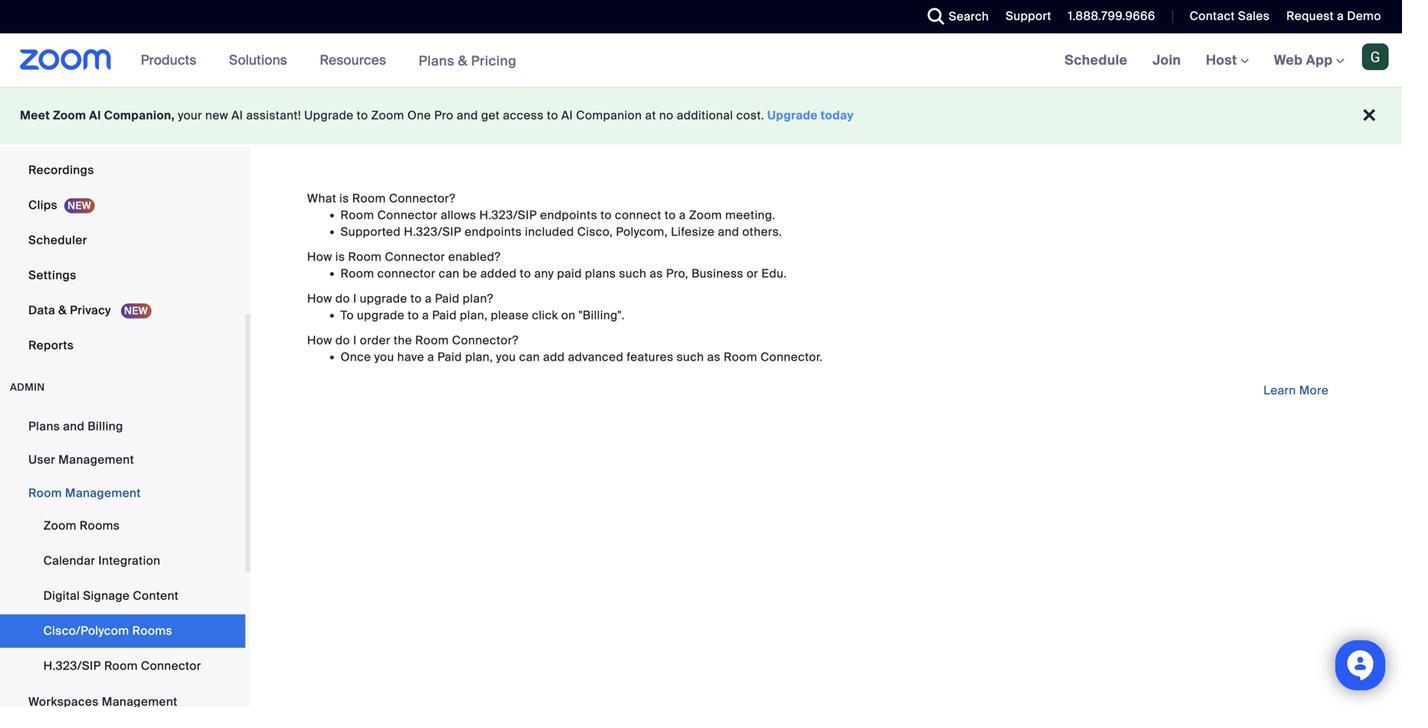 Task type: locate. For each thing, give the bounding box(es) containing it.
2 how from the top
[[307, 291, 332, 306]]

to up lifesize
[[665, 208, 676, 223]]

management for room management
[[65, 486, 141, 501]]

0 vertical spatial connector?
[[389, 191, 456, 206]]

1 vertical spatial connector
[[385, 249, 445, 265]]

h.323/sip up included
[[480, 208, 537, 223]]

2 upgrade from the left
[[768, 108, 818, 123]]

admin menu menu
[[0, 411, 246, 707]]

1 vertical spatial plan,
[[465, 349, 493, 365]]

0 vertical spatial how
[[307, 249, 332, 265]]

0 vertical spatial connector
[[377, 208, 438, 223]]

upgrade down product information "navigation"
[[304, 108, 354, 123]]

plans
[[419, 52, 455, 70], [28, 419, 60, 434]]

i up "to"
[[353, 291, 357, 306]]

2 vertical spatial how
[[307, 333, 332, 348]]

& inside product information "navigation"
[[458, 52, 468, 70]]

settings
[[28, 268, 76, 283]]

1 vertical spatial paid
[[432, 308, 457, 323]]

do inside how do i order the room connector? once you have a paid plan, you can add advanced features such as room connector.
[[336, 333, 350, 348]]

plans up user
[[28, 419, 60, 434]]

such right plans
[[619, 266, 647, 281]]

1 horizontal spatial h.323/sip
[[404, 224, 462, 240]]

host button
[[1207, 51, 1250, 69]]

as
[[650, 266, 663, 281], [708, 349, 721, 365]]

plan,
[[460, 308, 488, 323], [465, 349, 493, 365]]

upgrade down "connector"
[[360, 291, 408, 306]]

0 vertical spatial as
[[650, 266, 663, 281]]

2 vertical spatial and
[[63, 419, 85, 434]]

paid
[[435, 291, 460, 306], [432, 308, 457, 323], [438, 349, 462, 365]]

products
[[141, 51, 197, 69]]

0 vertical spatial management
[[58, 452, 134, 468]]

0 horizontal spatial as
[[650, 266, 663, 281]]

rooms for zoom rooms
[[80, 518, 120, 534]]

how for how is room connector enabled? room connector can be added to any paid plans such as pro, business or edu.
[[307, 249, 332, 265]]

can
[[439, 266, 460, 281], [519, 349, 540, 365]]

today
[[821, 108, 854, 123]]

0 horizontal spatial and
[[63, 419, 85, 434]]

1 vertical spatial do
[[336, 333, 350, 348]]

connector down cisco/polycom rooms link
[[141, 658, 201, 674]]

any
[[535, 266, 554, 281]]

to down resources 'dropdown button'
[[357, 108, 368, 123]]

1 horizontal spatial plans
[[419, 52, 455, 70]]

paid
[[557, 266, 582, 281]]

&
[[458, 52, 468, 70], [58, 303, 67, 318]]

digital signage content link
[[0, 580, 246, 613]]

data
[[28, 303, 55, 318]]

billing
[[88, 419, 123, 434]]

zoom up the "calendar"
[[43, 518, 77, 534]]

as left pro,
[[650, 266, 663, 281]]

can left be
[[439, 266, 460, 281]]

web app button
[[1275, 51, 1345, 69]]

1 horizontal spatial you
[[496, 349, 516, 365]]

added
[[481, 266, 517, 281]]

you down please
[[496, 349, 516, 365]]

0 vertical spatial &
[[458, 52, 468, 70]]

0 horizontal spatial upgrade
[[304, 108, 354, 123]]

a up have
[[422, 308, 429, 323]]

1 ai from the left
[[89, 108, 101, 123]]

clips link
[[0, 189, 246, 222]]

i inside how do i upgrade to a paid plan? to upgrade to a paid plan, please click on "billing".
[[353, 291, 357, 306]]

digital signage content
[[43, 588, 179, 604]]

management
[[58, 452, 134, 468], [65, 486, 141, 501]]

contact
[[1190, 8, 1236, 24]]

plans & pricing link
[[419, 52, 517, 70], [419, 52, 517, 70]]

connector?
[[389, 191, 456, 206], [452, 333, 519, 348]]

upgrade
[[360, 291, 408, 306], [357, 308, 405, 323]]

& inside the personal menu menu
[[58, 303, 67, 318]]

1 i from the top
[[353, 291, 357, 306]]

ai left companion,
[[89, 108, 101, 123]]

1 vertical spatial &
[[58, 303, 67, 318]]

h.323/sip room connector
[[43, 658, 201, 674]]

1 vertical spatial is
[[336, 249, 345, 265]]

add
[[543, 349, 565, 365]]

1 horizontal spatial rooms
[[132, 623, 173, 639]]

how inside the how is room connector enabled? room connector can be added to any paid plans such as pro, business or edu.
[[307, 249, 332, 265]]

banner containing products
[[0, 33, 1403, 88]]

cisco,
[[578, 224, 613, 240]]

0 horizontal spatial plans
[[28, 419, 60, 434]]

and down meeting.
[[718, 224, 740, 240]]

is down the supported
[[336, 249, 345, 265]]

is inside the how is room connector enabled? room connector can be added to any paid plans such as pro, business or edu.
[[336, 249, 345, 265]]

1 how from the top
[[307, 249, 332, 265]]

learn more link
[[1264, 383, 1329, 398]]

0 horizontal spatial such
[[619, 266, 647, 281]]

0 vertical spatial is
[[340, 191, 349, 206]]

ai right new
[[232, 108, 243, 123]]

others.
[[743, 224, 782, 240]]

upgrade today link
[[768, 108, 854, 123]]

scheduler link
[[0, 224, 246, 257]]

upgrade up order
[[357, 308, 405, 323]]

1 horizontal spatial as
[[708, 349, 721, 365]]

zoom up lifesize
[[689, 208, 723, 223]]

endpoints up enabled? in the left of the page
[[465, 224, 522, 240]]

rooms down 'content'
[[132, 623, 173, 639]]

1 horizontal spatial ai
[[232, 108, 243, 123]]

schedule
[[1065, 51, 1128, 69]]

connect
[[615, 208, 662, 223]]

rooms for cisco/polycom rooms
[[132, 623, 173, 639]]

such
[[619, 266, 647, 281], [677, 349, 704, 365]]

can left add
[[519, 349, 540, 365]]

0 horizontal spatial ai
[[89, 108, 101, 123]]

& left pricing
[[458, 52, 468, 70]]

2 vertical spatial h.323/sip
[[43, 658, 101, 674]]

room
[[352, 191, 386, 206], [341, 208, 374, 223], [348, 249, 382, 265], [341, 266, 374, 281], [415, 333, 449, 348], [724, 349, 758, 365], [28, 486, 62, 501], [104, 658, 138, 674]]

1 vertical spatial how
[[307, 291, 332, 306]]

plans up meet zoom ai companion, your new ai assistant! upgrade to zoom one pro and get access to ai companion at no additional cost. upgrade today
[[419, 52, 455, 70]]

i up 'once'
[[353, 333, 357, 348]]

to down "connector"
[[411, 291, 422, 306]]

0 vertical spatial rooms
[[80, 518, 120, 534]]

plans inside product information "navigation"
[[419, 52, 455, 70]]

management for user management
[[58, 452, 134, 468]]

plans and billing
[[28, 419, 123, 434]]

learn more
[[1264, 383, 1329, 398]]

2 vertical spatial paid
[[438, 349, 462, 365]]

h.323/sip inside room management menu
[[43, 658, 101, 674]]

0 horizontal spatial &
[[58, 303, 67, 318]]

management down billing at the left
[[58, 452, 134, 468]]

1 horizontal spatial can
[[519, 349, 540, 365]]

1 vertical spatial can
[[519, 349, 540, 365]]

2 horizontal spatial and
[[718, 224, 740, 240]]

features
[[627, 349, 674, 365]]

1 vertical spatial rooms
[[132, 623, 173, 639]]

connector? up allows
[[389, 191, 456, 206]]

as inside the how is room connector enabled? room connector can be added to any paid plans such as pro, business or edu.
[[650, 266, 663, 281]]

1.888.799.9666
[[1069, 8, 1156, 24]]

zoom
[[53, 108, 86, 123], [371, 108, 405, 123], [689, 208, 723, 223], [43, 518, 77, 534]]

0 horizontal spatial can
[[439, 266, 460, 281]]

1 vertical spatial endpoints
[[465, 224, 522, 240]]

how
[[307, 249, 332, 265], [307, 291, 332, 306], [307, 333, 332, 348]]

how inside how do i order the room connector? once you have a paid plan, you can add advanced features such as room connector.
[[307, 333, 332, 348]]

connector
[[377, 208, 438, 223], [385, 249, 445, 265], [141, 658, 201, 674]]

do up "to"
[[336, 291, 350, 306]]

edu.
[[762, 266, 787, 281]]

2 i from the top
[[353, 333, 357, 348]]

banner
[[0, 33, 1403, 88]]

0 horizontal spatial you
[[374, 349, 394, 365]]

1 vertical spatial plans
[[28, 419, 60, 434]]

as right features
[[708, 349, 721, 365]]

you down order
[[374, 349, 394, 365]]

plan, down plan?
[[460, 308, 488, 323]]

to right access
[[547, 108, 559, 123]]

0 horizontal spatial rooms
[[80, 518, 120, 534]]

0 vertical spatial can
[[439, 266, 460, 281]]

1 vertical spatial management
[[65, 486, 141, 501]]

zoom right meet
[[53, 108, 86, 123]]

1 vertical spatial and
[[718, 224, 740, 240]]

0 vertical spatial i
[[353, 291, 357, 306]]

management up zoom rooms link
[[65, 486, 141, 501]]

a inside how do i order the room connector? once you have a paid plan, you can add advanced features such as room connector.
[[428, 349, 435, 365]]

3 how from the top
[[307, 333, 332, 348]]

0 vertical spatial plans
[[419, 52, 455, 70]]

1 vertical spatial such
[[677, 349, 704, 365]]

your
[[178, 108, 202, 123]]

1 vertical spatial connector?
[[452, 333, 519, 348]]

1 horizontal spatial &
[[458, 52, 468, 70]]

i
[[353, 291, 357, 306], [353, 333, 357, 348]]

1 vertical spatial as
[[708, 349, 721, 365]]

connector up the supported
[[377, 208, 438, 223]]

1 vertical spatial i
[[353, 333, 357, 348]]

one
[[408, 108, 431, 123]]

& right data
[[58, 303, 67, 318]]

0 horizontal spatial h.323/sip
[[43, 658, 101, 674]]

and left billing at the left
[[63, 419, 85, 434]]

how for how do i order the room connector? once you have a paid plan, you can add advanced features such as room connector.
[[307, 333, 332, 348]]

2 vertical spatial connector
[[141, 658, 201, 674]]

1.888.799.9666 button
[[1056, 0, 1160, 33], [1069, 8, 1156, 24]]

host
[[1207, 51, 1241, 69]]

product information navigation
[[128, 33, 529, 88]]

connector? inside how do i order the room connector? once you have a paid plan, you can add advanced features such as room connector.
[[452, 333, 519, 348]]

do for order
[[336, 333, 350, 348]]

calendar
[[43, 553, 95, 569]]

you
[[374, 349, 394, 365], [496, 349, 516, 365]]

to left any
[[520, 266, 531, 281]]

and inside the what is room connector? room connector allows h.323/sip endpoints to connect to a zoom meeting. supported h.323/sip endpoints included cisco, polycom, lifesize and others.
[[718, 224, 740, 240]]

what
[[307, 191, 337, 206]]

a right have
[[428, 349, 435, 365]]

2 do from the top
[[336, 333, 350, 348]]

h.323/sip down cisco/polycom
[[43, 658, 101, 674]]

is inside the what is room connector? room connector allows h.323/sip endpoints to connect to a zoom meeting. supported h.323/sip endpoints included cisco, polycom, lifesize and others.
[[340, 191, 349, 206]]

a inside the what is room connector? room connector allows h.323/sip endpoints to connect to a zoom meeting. supported h.323/sip endpoints included cisco, polycom, lifesize and others.
[[679, 208, 686, 223]]

1 horizontal spatial and
[[457, 108, 478, 123]]

such right features
[[677, 349, 704, 365]]

digital
[[43, 588, 80, 604]]

and inside admin menu 'menu'
[[63, 419, 85, 434]]

do inside how do i upgrade to a paid plan? to upgrade to a paid plan, please click on "billing".
[[336, 291, 350, 306]]

endpoints
[[540, 208, 598, 223], [465, 224, 522, 240]]

reports
[[28, 338, 74, 353]]

h.323/sip
[[480, 208, 537, 223], [404, 224, 462, 240], [43, 658, 101, 674]]

i inside how do i order the room connector? once you have a paid plan, you can add advanced features such as room connector.
[[353, 333, 357, 348]]

no
[[660, 108, 674, 123]]

is for what
[[340, 191, 349, 206]]

plans inside admin menu 'menu'
[[28, 419, 60, 434]]

1 horizontal spatial such
[[677, 349, 704, 365]]

connector? down please
[[452, 333, 519, 348]]

0 vertical spatial and
[[457, 108, 478, 123]]

0 vertical spatial plan,
[[460, 308, 488, 323]]

integration
[[98, 553, 161, 569]]

ai
[[89, 108, 101, 123], [232, 108, 243, 123], [562, 108, 573, 123]]

0 vertical spatial such
[[619, 266, 647, 281]]

personal menu menu
[[0, 0, 246, 364]]

how inside how do i upgrade to a paid plan? to upgrade to a paid plan, please click on "billing".
[[307, 291, 332, 306]]

1 horizontal spatial endpoints
[[540, 208, 598, 223]]

user management
[[28, 452, 134, 468]]

ai left companion
[[562, 108, 573, 123]]

endpoints up included
[[540, 208, 598, 223]]

request
[[1287, 8, 1335, 24]]

1 do from the top
[[336, 291, 350, 306]]

upgrade right cost.
[[768, 108, 818, 123]]

a up lifesize
[[679, 208, 686, 223]]

to up the 'cisco,' at left
[[601, 208, 612, 223]]

rooms up calendar integration at the bottom of the page
[[80, 518, 120, 534]]

1 horizontal spatial upgrade
[[768, 108, 818, 123]]

plan, down how do i upgrade to a paid plan? to upgrade to a paid plan, please click on "billing".
[[465, 349, 493, 365]]

0 vertical spatial do
[[336, 291, 350, 306]]

is right what
[[340, 191, 349, 206]]

2 horizontal spatial ai
[[562, 108, 573, 123]]

room management
[[28, 486, 141, 501]]

do up 'once'
[[336, 333, 350, 348]]

2 horizontal spatial h.323/sip
[[480, 208, 537, 223]]

h.323/sip down allows
[[404, 224, 462, 240]]

and left get
[[457, 108, 478, 123]]

a left the demo
[[1338, 8, 1345, 24]]

connector up "connector"
[[385, 249, 445, 265]]

rooms
[[80, 518, 120, 534], [132, 623, 173, 639]]

and
[[457, 108, 478, 123], [718, 224, 740, 240], [63, 419, 85, 434]]

as inside how do i order the room connector? once you have a paid plan, you can add advanced features such as room connector.
[[708, 349, 721, 365]]



Task type: vqa. For each thing, say whether or not it's contained in the screenshot.
Team Chat
no



Task type: describe. For each thing, give the bounding box(es) containing it.
contact sales
[[1190, 8, 1270, 24]]

solutions
[[229, 51, 287, 69]]

meetings navigation
[[1053, 33, 1403, 88]]

assistant!
[[246, 108, 301, 123]]

support
[[1006, 8, 1052, 24]]

room management menu
[[0, 509, 246, 685]]

and inside meet zoom ai companion, footer
[[457, 108, 478, 123]]

a down "connector"
[[425, 291, 432, 306]]

learn
[[1264, 383, 1297, 398]]

recordings link
[[0, 154, 246, 187]]

do for upgrade
[[336, 291, 350, 306]]

plan?
[[463, 291, 494, 306]]

zoom inside the what is room connector? room connector allows h.323/sip endpoints to connect to a zoom meeting. supported h.323/sip endpoints included cisco, polycom, lifesize and others.
[[689, 208, 723, 223]]

polycom,
[[616, 224, 668, 240]]

sales
[[1239, 8, 1270, 24]]

connector inside room management menu
[[141, 658, 201, 674]]

settings link
[[0, 259, 246, 292]]

search
[[949, 9, 990, 24]]

additional
[[677, 108, 734, 123]]

cisco/polycom
[[43, 623, 129, 639]]

calendar integration link
[[0, 544, 246, 578]]

1 you from the left
[[374, 349, 394, 365]]

calendar integration
[[43, 553, 161, 569]]

& for plans
[[458, 52, 468, 70]]

connector inside the what is room connector? room connector allows h.323/sip endpoints to connect to a zoom meeting. supported h.323/sip endpoints included cisco, polycom, lifesize and others.
[[377, 208, 438, 223]]

1 vertical spatial h.323/sip
[[404, 224, 462, 240]]

solutions button
[[229, 33, 295, 87]]

plans for plans & pricing
[[419, 52, 455, 70]]

1 vertical spatial upgrade
[[357, 308, 405, 323]]

to inside the how is room connector enabled? room connector can be added to any paid plans such as pro, business or edu.
[[520, 266, 531, 281]]

signage
[[83, 588, 130, 604]]

join
[[1153, 51, 1182, 69]]

plan, inside how do i upgrade to a paid plan? to upgrade to a paid plan, please click on "billing".
[[460, 308, 488, 323]]

search button
[[916, 0, 994, 33]]

meet zoom ai companion, footer
[[0, 87, 1403, 144]]

h.323/sip room connector link
[[0, 650, 246, 683]]

business
[[692, 266, 744, 281]]

connector inside the how is room connector enabled? room connector can be added to any paid plans such as pro, business or edu.
[[385, 249, 445, 265]]

once
[[341, 349, 371, 365]]

connector
[[377, 266, 436, 281]]

to up the
[[408, 308, 419, 323]]

order
[[360, 333, 391, 348]]

web app
[[1275, 51, 1334, 69]]

0 vertical spatial upgrade
[[360, 291, 408, 306]]

content
[[133, 588, 179, 604]]

companion
[[576, 108, 642, 123]]

more
[[1300, 383, 1329, 398]]

supported
[[341, 224, 401, 240]]

zoom left the one
[[371, 108, 405, 123]]

demo
[[1348, 8, 1382, 24]]

join link
[[1141, 33, 1194, 87]]

connector? inside the what is room connector? room connector allows h.323/sip endpoints to connect to a zoom meeting. supported h.323/sip endpoints included cisco, polycom, lifesize and others.
[[389, 191, 456, 206]]

2 ai from the left
[[232, 108, 243, 123]]

i for order
[[353, 333, 357, 348]]

scheduler
[[28, 233, 87, 248]]

pro
[[435, 108, 454, 123]]

access
[[503, 108, 544, 123]]

zoom rooms link
[[0, 509, 246, 543]]

plans
[[585, 266, 616, 281]]

zoom inside room management menu
[[43, 518, 77, 534]]

0 vertical spatial h.323/sip
[[480, 208, 537, 223]]

plans for plans and billing
[[28, 419, 60, 434]]

1 upgrade from the left
[[304, 108, 354, 123]]

side navigation navigation
[[0, 0, 251, 707]]

cost.
[[737, 108, 765, 123]]

admin
[[10, 381, 45, 394]]

3 ai from the left
[[562, 108, 573, 123]]

clips
[[28, 197, 58, 213]]

privacy
[[70, 303, 111, 318]]

to
[[341, 308, 354, 323]]

on
[[562, 308, 576, 323]]

zoom logo image
[[20, 49, 112, 70]]

0 vertical spatial endpoints
[[540, 208, 598, 223]]

resources button
[[320, 33, 394, 87]]

have
[[398, 349, 425, 365]]

how do i upgrade to a paid plan? to upgrade to a paid plan, please click on "billing".
[[307, 291, 625, 323]]

such inside the how is room connector enabled? room connector can be added to any paid plans such as pro, business or edu.
[[619, 266, 647, 281]]

plan, inside how do i order the room connector? once you have a paid plan, you can add advanced features such as room connector.
[[465, 349, 493, 365]]

profile picture image
[[1363, 43, 1390, 70]]

0 vertical spatial paid
[[435, 291, 460, 306]]

i for upgrade
[[353, 291, 357, 306]]

pro,
[[666, 266, 689, 281]]

room inside menu
[[104, 658, 138, 674]]

advanced
[[568, 349, 624, 365]]

please
[[491, 308, 529, 323]]

is for how
[[336, 249, 345, 265]]

can inside how do i order the room connector? once you have a paid plan, you can add advanced features such as room connector.
[[519, 349, 540, 365]]

data & privacy
[[28, 303, 114, 318]]

lifesize
[[671, 224, 715, 240]]

at
[[645, 108, 656, 123]]

"billing".
[[579, 308, 625, 323]]

pricing
[[471, 52, 517, 70]]

companion,
[[104, 108, 175, 123]]

the
[[394, 333, 412, 348]]

plans & pricing
[[419, 52, 517, 70]]

how is room connector enabled? room connector can be added to any paid plans such as pro, business or edu.
[[307, 249, 787, 281]]

allows
[[441, 208, 476, 223]]

reports link
[[0, 329, 246, 362]]

2 you from the left
[[496, 349, 516, 365]]

such inside how do i order the room connector? once you have a paid plan, you can add advanced features such as room connector.
[[677, 349, 704, 365]]

user
[[28, 452, 55, 468]]

can inside the how is room connector enabled? room connector can be added to any paid plans such as pro, business or edu.
[[439, 266, 460, 281]]

what is room connector? room connector allows h.323/sip endpoints to connect to a zoom meeting. supported h.323/sip endpoints included cisco, polycom, lifesize and others.
[[307, 191, 782, 240]]

meet
[[20, 108, 50, 123]]

enabled?
[[449, 249, 501, 265]]

resources
[[320, 51, 386, 69]]

schedule link
[[1053, 33, 1141, 87]]

how for how do i upgrade to a paid plan? to upgrade to a paid plan, please click on "billing".
[[307, 291, 332, 306]]

paid inside how do i order the room connector? once you have a paid plan, you can add advanced features such as room connector.
[[438, 349, 462, 365]]

web
[[1275, 51, 1303, 69]]

0 horizontal spatial endpoints
[[465, 224, 522, 240]]

products button
[[141, 33, 204, 87]]

recordings
[[28, 162, 94, 178]]

be
[[463, 266, 478, 281]]

zoom rooms
[[43, 518, 120, 534]]

app
[[1307, 51, 1334, 69]]

& for data
[[58, 303, 67, 318]]



